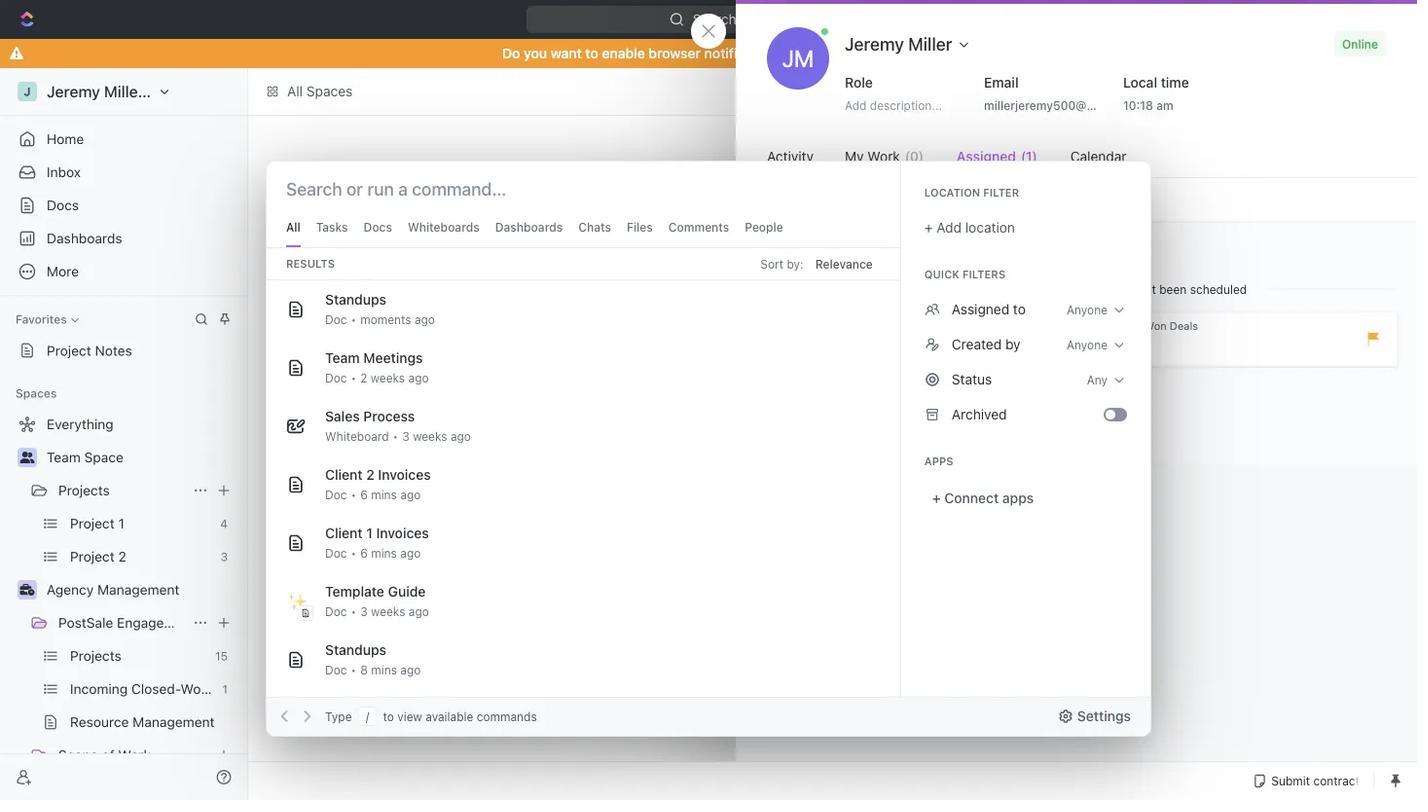 Task type: locate. For each thing, give the bounding box(es) containing it.
invoices down process
[[378, 467, 431, 483]]

postsale
[[921, 320, 965, 332], [58, 615, 113, 631]]

0 vertical spatial 6 mins ago
[[360, 488, 421, 501]]

tasks assigned to
[[906, 282, 1007, 296]]

all spaces
[[287, 83, 353, 99], [292, 158, 425, 190]]

0 horizontal spatial new
[[941, 167, 969, 183]]

anyone up incoming
[[1067, 303, 1108, 316]]

ago for client 2 invoices
[[400, 488, 421, 501]]

team
[[1116, 243, 1150, 259], [325, 350, 360, 366], [47, 449, 81, 465]]

1 vertical spatial team
[[325, 350, 360, 366]]

0 vertical spatial new
[[1143, 11, 1171, 27]]

guide
[[388, 584, 426, 600]]

email millerjeremy500@gmail.com
[[984, 74, 1145, 112]]

0 vertical spatial assigned
[[957, 148, 1016, 165]]

dashboards left chats
[[495, 220, 563, 234]]

new up local
[[1143, 11, 1171, 27]]

1 horizontal spatial work
[[868, 148, 900, 165]]

1 vertical spatial +
[[932, 490, 941, 506]]

add inside 'role add description...'
[[845, 98, 867, 112]]

1 vertical spatial work
[[118, 747, 151, 763]]

weeks down meetings
[[371, 371, 405, 385]]

inbox
[[47, 164, 81, 180]]

0 vertical spatial postsale engagements
[[921, 320, 1038, 332]]

work right of
[[118, 747, 151, 763]]

0 vertical spatial mins
[[371, 488, 397, 501]]

3 weeks ago for process
[[402, 429, 471, 443]]

doc down client 2 invoices
[[325, 488, 347, 501]]

business time image
[[20, 584, 35, 596]]

media
[[891, 340, 928, 356]]

2 horizontal spatial management
[[1167, 282, 1252, 298]]

1 horizontal spatial team
[[325, 350, 360, 366]]

0 vertical spatial abe0p image
[[925, 337, 940, 352]]

to down the filters
[[993, 282, 1004, 296]]

1 vertical spatial client
[[325, 525, 363, 541]]

0 horizontal spatial search...
[[693, 11, 748, 27]]

0 horizontal spatial postsale engagements
[[58, 615, 203, 631]]

docs down search or run a command… text field
[[364, 220, 392, 234]]

sidebar.
[[1225, 193, 1269, 206]]

1 vertical spatial abe0p image
[[925, 372, 940, 387]]

weeks down process
[[413, 429, 447, 443]]

doc up template
[[325, 546, 347, 560]]

1 vertical spatial new
[[941, 167, 969, 183]]

postsale engagements inside tree
[[58, 615, 203, 631]]

to
[[586, 45, 599, 61], [993, 282, 1004, 296], [1013, 301, 1026, 317], [383, 710, 394, 723]]

invoices for client 1 invoices
[[376, 525, 429, 541]]

whiteboard
[[325, 429, 389, 443]]

6 mins ago for 1
[[360, 546, 421, 560]]

2 mins from the top
[[371, 546, 397, 560]]

6
[[360, 488, 368, 501], [360, 546, 368, 560]]

2 vertical spatial team
[[47, 449, 81, 465]]

yhykq image
[[925, 407, 940, 423]]

anyone
[[1067, 303, 1108, 316], [1067, 338, 1108, 351]]

add down the role
[[845, 98, 867, 112]]

team up have
[[1116, 243, 1150, 259]]

1 standups from the top
[[325, 292, 387, 308]]

ago for team meetings
[[408, 371, 429, 385]]

new space button
[[911, 160, 1023, 191]]

6 mins ago for 2
[[360, 488, 421, 501]]

agency up wikido
[[796, 320, 834, 332]]

management inside tree
[[97, 582, 179, 598]]

1 6 mins ago from the top
[[360, 488, 421, 501]]

wikido - social media campaign
[[796, 340, 993, 356]]

mins for 2
[[371, 488, 397, 501]]

team space up projects
[[47, 449, 124, 465]]

1 vertical spatial tasks
[[906, 282, 937, 296]]

2 6 mins ago from the top
[[360, 546, 421, 560]]

weeks for meetings
[[371, 371, 405, 385]]

-
[[841, 340, 848, 356]]

weeks for process
[[413, 429, 447, 443]]

✨
[[288, 592, 304, 611]]

mins right 8
[[371, 663, 397, 677]]

2 horizontal spatial team
[[1116, 243, 1150, 259]]

tree
[[8, 409, 239, 800]]

tasks for tasks assigned to
[[906, 282, 937, 296]]

invoices right 1
[[376, 525, 429, 541]]

agency management up '-'
[[796, 320, 904, 332]]

tasks up abe0p icon
[[906, 282, 937, 296]]

engagements inside tree
[[117, 615, 203, 631]]

1 horizontal spatial agency management
[[796, 320, 904, 332]]

0 horizontal spatial space
[[84, 449, 124, 465]]

0 horizontal spatial 3
[[360, 605, 368, 618]]

3 for guide
[[360, 605, 368, 618]]

doc left 8
[[325, 663, 347, 677]]

add for location
[[937, 220, 962, 236]]

description...
[[870, 98, 942, 112]]

0 vertical spatial team
[[1116, 243, 1150, 259]]

do you want to enable browser notifications? enable hide this
[[502, 45, 915, 61]]

scope of work link
[[58, 740, 185, 771]]

1 vertical spatial assigned
[[952, 301, 1010, 317]]

scheduled
[[1190, 282, 1247, 296]]

0 vertical spatial engagements
[[968, 320, 1038, 332]]

2 6 from the top
[[360, 546, 368, 560]]

3 weeks ago down process
[[402, 429, 471, 443]]

management
[[1167, 282, 1252, 298], [837, 320, 904, 332], [97, 582, 179, 598]]

0 horizontal spatial work
[[118, 747, 151, 763]]

0 vertical spatial add
[[845, 98, 867, 112]]

notifications?
[[705, 45, 792, 61]]

ago for standups
[[400, 663, 421, 677]]

favorites button
[[8, 308, 86, 331]]

doc left the moments
[[325, 313, 347, 326]]

abe0p image down abe0p icon
[[925, 337, 940, 352]]

doc
[[325, 313, 347, 326], [325, 371, 347, 385], [325, 488, 347, 501], [325, 546, 347, 560], [325, 605, 347, 618], [325, 663, 347, 677]]

1 vertical spatial space
[[1154, 243, 1194, 259]]

dashboards down docs link
[[47, 230, 122, 246]]

0 horizontal spatial team space
[[47, 449, 124, 465]]

1 vertical spatial docs
[[364, 220, 392, 234]]

settings
[[1078, 708, 1131, 724]]

search... up do you want to enable browser notifications? enable hide this
[[693, 11, 748, 27]]

this
[[891, 45, 915, 61]]

3 down template
[[360, 605, 368, 618]]

1 anyone from the top
[[1067, 303, 1108, 316]]

3 doc from the top
[[325, 488, 347, 501]]

2 down 'whiteboard'
[[366, 467, 375, 483]]

4 doc from the top
[[325, 546, 347, 560]]

6 down 1
[[360, 546, 368, 560]]

1
[[366, 525, 373, 541]]

1 mins from the top
[[371, 488, 397, 501]]

engagements
[[968, 320, 1038, 332], [117, 615, 203, 631]]

postsale engagements link
[[921, 320, 1038, 332], [58, 607, 203, 639]]

+ for + add location
[[925, 220, 933, 236]]

1 vertical spatial weeks
[[413, 429, 447, 443]]

2 doc from the top
[[325, 371, 347, 385]]

2 client from the top
[[325, 525, 363, 541]]

standups up the moments
[[325, 292, 387, 308]]

add for description...
[[845, 98, 867, 112]]

2 vertical spatial weeks
[[371, 605, 405, 618]]

new
[[1143, 11, 1171, 27], [941, 167, 969, 183]]

1 vertical spatial management
[[837, 320, 904, 332]]

0 vertical spatial anyone
[[1067, 303, 1108, 316]]

5 doc from the top
[[325, 605, 347, 618]]

anyone down incoming
[[1067, 338, 1108, 351]]

wikido - social media campaign link
[[792, 331, 1345, 364]]

0 horizontal spatial docs
[[47, 197, 79, 213]]

1 vertical spatial 6 mins ago
[[360, 546, 421, 560]]

1 vertical spatial search...
[[956, 209, 1012, 225]]

team right user group icon
[[47, 449, 81, 465]]

doc up sales
[[325, 371, 347, 385]]

1 vertical spatial agency management link
[[47, 574, 236, 606]]

docs down inbox
[[47, 197, 79, 213]]

0 vertical spatial weeks
[[371, 371, 405, 385]]

tasks up results
[[316, 220, 348, 234]]

0 horizontal spatial postsale
[[58, 615, 113, 631]]

search... inside button
[[956, 209, 1012, 225]]

0 horizontal spatial tasks
[[316, 220, 348, 234]]

1 vertical spatial invoices
[[376, 525, 429, 541]]

0 vertical spatial search...
[[693, 11, 748, 27]]

1 horizontal spatial agency
[[796, 320, 834, 332]]

postsale engagements
[[921, 320, 1038, 332], [58, 615, 203, 631]]

2
[[360, 371, 367, 385], [366, 467, 375, 483]]

project notes
[[47, 343, 132, 359]]

1 vertical spatial add
[[937, 220, 962, 236]]

incoming closed-won deals link
[[1055, 320, 1198, 332]]

1 horizontal spatial space
[[972, 167, 1011, 183]]

6 mins ago down client 2 invoices
[[360, 488, 421, 501]]

agency right business time image
[[47, 582, 94, 598]]

6 mins ago down client 1 invoices
[[360, 546, 421, 560]]

docs inside 'sidebar' navigation
[[47, 197, 79, 213]]

3 down process
[[402, 429, 410, 443]]

1 vertical spatial anyone
[[1067, 338, 1108, 351]]

ago
[[415, 313, 435, 326], [408, 371, 429, 385], [451, 429, 471, 443], [400, 488, 421, 501], [400, 546, 421, 560], [409, 605, 429, 618], [400, 663, 421, 677]]

1 horizontal spatial dashboards
[[495, 220, 563, 234]]

available
[[426, 710, 474, 723]]

all
[[287, 83, 303, 99], [292, 158, 325, 190], [286, 220, 301, 234]]

space up "filter"
[[972, 167, 1011, 183]]

space up been
[[1154, 243, 1194, 259]]

2 anyone from the top
[[1067, 338, 1108, 351]]

+ for + connect apps
[[932, 490, 941, 506]]

agency management up deals
[[1116, 282, 1252, 298]]

+ left 'connect'
[[932, 490, 941, 506]]

local
[[1123, 74, 1158, 91]]

+ down location
[[925, 220, 933, 236]]

to right 'want'
[[586, 45, 599, 61]]

1 vertical spatial mins
[[371, 546, 397, 560]]

0 vertical spatial all spaces
[[287, 83, 353, 99]]

agency management link
[[796, 320, 904, 332], [47, 574, 236, 606]]

client left 1
[[325, 525, 363, 541]]

1 vertical spatial 6
[[360, 546, 368, 560]]

work inside scope of work link
[[118, 747, 151, 763]]

invoices for client 2 invoices
[[378, 467, 431, 483]]

0 vertical spatial client
[[325, 467, 363, 483]]

abe0p image up yhykq image
[[925, 372, 940, 387]]

0 vertical spatial 2
[[360, 371, 367, 385]]

work right my
[[868, 148, 900, 165]]

docs
[[47, 197, 79, 213], [364, 220, 392, 234]]

2 abe0p image from the top
[[925, 372, 940, 387]]

1 vertical spatial postsale engagements link
[[58, 607, 203, 639]]

1 6 from the top
[[360, 488, 368, 501]]

1 vertical spatial postsale
[[58, 615, 113, 631]]

mins down client 1 invoices
[[371, 546, 397, 560]]

user group image
[[20, 452, 35, 463]]

2 down team meetings
[[360, 371, 367, 385]]

0 vertical spatial +
[[925, 220, 933, 236]]

1 abe0p image from the top
[[925, 337, 940, 352]]

0 horizontal spatial team
[[47, 449, 81, 465]]

millerjeremy500@gmail.com
[[984, 98, 1145, 112]]

0 vertical spatial 3 weeks ago
[[402, 429, 471, 443]]

0 vertical spatial agency
[[1116, 282, 1164, 298]]

0 vertical spatial 3
[[402, 429, 410, 443]]

0 vertical spatial management
[[1167, 282, 1252, 298]]

2 vertical spatial management
[[97, 582, 179, 598]]

1 client from the top
[[325, 467, 363, 483]]

1 vertical spatial agency
[[796, 320, 834, 332]]

anyone for assigned to
[[1067, 303, 1108, 316]]

add down location
[[937, 220, 962, 236]]

0 vertical spatial agency management link
[[796, 320, 904, 332]]

1 horizontal spatial management
[[837, 320, 904, 332]]

assigned
[[940, 282, 990, 296]]

mins down client 2 invoices
[[371, 488, 397, 501]]

0 horizontal spatial engagements
[[117, 615, 203, 631]]

3 weeks ago
[[402, 429, 471, 443], [360, 605, 429, 618]]

1 vertical spatial 2
[[366, 467, 375, 483]]

1 horizontal spatial add
[[937, 220, 962, 236]]

+
[[925, 220, 933, 236], [932, 490, 941, 506]]

8
[[360, 663, 368, 677]]

apps
[[925, 455, 954, 468]]

weeks for guide
[[371, 605, 405, 618]]

6 down client 2 invoices
[[360, 488, 368, 501]]

space
[[972, 167, 1011, 183], [1154, 243, 1194, 259], [84, 449, 124, 465]]

3 mins from the top
[[371, 663, 397, 677]]

0 horizontal spatial management
[[97, 582, 179, 598]]

tree containing team space
[[8, 409, 239, 800]]

0 vertical spatial postsale
[[921, 320, 965, 332]]

agency management inside 'sidebar' navigation
[[47, 582, 179, 598]]

doc for 2
[[325, 488, 347, 501]]

abe0p image
[[925, 337, 940, 352], [925, 372, 940, 387]]

results
[[286, 258, 335, 270]]

dashboards link
[[8, 223, 239, 254]]

team inside tree
[[47, 449, 81, 465]]

Search or run a command… text field
[[286, 177, 526, 201]]

client 1 invoices
[[325, 525, 429, 541]]

assigned up "new space"
[[957, 148, 1016, 165]]

role
[[845, 74, 873, 91]]

0 vertical spatial all
[[287, 83, 303, 99]]

0 vertical spatial 6
[[360, 488, 368, 501]]

0 vertical spatial docs
[[47, 197, 79, 213]]

0 vertical spatial invoices
[[378, 467, 431, 483]]

shown
[[1124, 193, 1160, 206]]

sort by:
[[761, 257, 804, 271]]

2 horizontal spatial agency management
[[1116, 282, 1252, 298]]

3 weeks ago down guide
[[360, 605, 429, 618]]

left
[[1204, 193, 1222, 206]]

1 horizontal spatial engagements
[[968, 320, 1038, 332]]

tasks
[[316, 220, 348, 234], [906, 282, 937, 296]]

that have not been scheduled
[[1084, 282, 1247, 296]]

spaces
[[307, 83, 353, 99], [331, 158, 425, 190], [1136, 166, 1193, 186], [1081, 193, 1121, 206], [16, 387, 57, 400]]

3
[[402, 429, 410, 443], [360, 605, 368, 618]]

weeks down template guide
[[371, 605, 405, 618]]

2 horizontal spatial agency
[[1116, 282, 1164, 298]]

0 vertical spatial postsale engagements link
[[921, 320, 1038, 332]]

process
[[363, 408, 415, 424]]

projects link
[[58, 475, 185, 506]]

to up by
[[1013, 301, 1026, 317]]

standups up 8
[[325, 642, 387, 658]]

team space up "not"
[[1116, 243, 1194, 259]]

commands
[[477, 710, 537, 723]]

new for new
[[1143, 11, 1171, 27]]

0 horizontal spatial agency
[[47, 582, 94, 598]]

settings button
[[1050, 701, 1143, 732]]

favorites
[[16, 313, 67, 326]]

0 vertical spatial space
[[972, 167, 1011, 183]]

agency management
[[1116, 282, 1252, 298], [796, 320, 904, 332], [47, 582, 179, 598]]

1 vertical spatial 3 weeks ago
[[360, 605, 429, 618]]

1 horizontal spatial tasks
[[906, 282, 937, 296]]

2 vertical spatial space
[[84, 449, 124, 465]]

agency management right business time image
[[47, 582, 179, 598]]

sales
[[325, 408, 360, 424]]

standups for 8 mins ago
[[325, 642, 387, 658]]

2 vertical spatial agency management
[[47, 582, 179, 598]]

1 horizontal spatial new
[[1143, 11, 1171, 27]]

location
[[966, 220, 1015, 236]]

1 horizontal spatial postsale engagements
[[921, 320, 1038, 332]]

template
[[325, 584, 384, 600]]

new up location
[[941, 167, 969, 183]]

space inside 'sidebar' navigation
[[84, 449, 124, 465]]

2 standups from the top
[[325, 642, 387, 658]]

1 vertical spatial postsale engagements
[[58, 615, 203, 631]]

2 vertical spatial all
[[286, 220, 301, 234]]

new for new space
[[941, 167, 969, 183]]

0 horizontal spatial postsale engagements link
[[58, 607, 203, 639]]

agency up incoming closed-won deals
[[1116, 282, 1164, 298]]

2 vertical spatial mins
[[371, 663, 397, 677]]

abe0p image for status
[[925, 372, 940, 387]]

apps
[[1003, 490, 1034, 506]]

assigned down the assigned
[[952, 301, 1010, 317]]

space up 'projects' link
[[84, 449, 124, 465]]

0 vertical spatial team space
[[1116, 243, 1194, 259]]

doc down template
[[325, 605, 347, 618]]

sales process
[[325, 408, 415, 424]]

assigned for assigned
[[957, 148, 1016, 165]]

you
[[524, 45, 547, 61]]

search... down location filter
[[956, 209, 1012, 225]]

team left meetings
[[325, 350, 360, 366]]

to right /
[[383, 710, 394, 723]]

1 vertical spatial engagements
[[117, 615, 203, 631]]

client down 'whiteboard'
[[325, 467, 363, 483]]

1 vertical spatial 3
[[360, 605, 368, 618]]

view
[[397, 710, 422, 723]]



Task type: vqa. For each thing, say whether or not it's contained in the screenshot.


Task type: describe. For each thing, give the bounding box(es) containing it.
visible spaces spaces shown in your left sidebar.
[[1081, 166, 1269, 206]]

1 horizontal spatial postsale engagements link
[[921, 320, 1038, 332]]

by
[[1006, 336, 1021, 352]]

project
[[47, 343, 91, 359]]

6 for 2
[[360, 488, 368, 501]]

team meetings
[[325, 350, 423, 366]]

abe0p image
[[925, 302, 940, 317]]

scope
[[58, 747, 98, 763]]

created
[[952, 336, 1002, 352]]

status
[[952, 371, 992, 387]]

to view available commands
[[383, 710, 537, 723]]

6 doc from the top
[[325, 663, 347, 677]]

deals
[[1170, 320, 1198, 332]]

files
[[627, 220, 653, 234]]

archived
[[952, 406, 1007, 423]]

scope of work
[[58, 747, 151, 763]]

want
[[551, 45, 582, 61]]

dashboards inside 'sidebar' navigation
[[47, 230, 122, 246]]

my
[[845, 148, 864, 165]]

team space link
[[47, 442, 236, 473]]

6 for 1
[[360, 546, 368, 560]]

anyone for created by
[[1067, 338, 1108, 351]]

space inside button
[[972, 167, 1011, 183]]

browser
[[649, 45, 701, 61]]

upgrade link
[[1015, 6, 1108, 33]]

home link
[[8, 124, 239, 155]]

2 horizontal spatial space
[[1154, 243, 1194, 259]]

agency management, , element
[[1081, 278, 1104, 302]]

1 horizontal spatial agency management link
[[796, 320, 904, 332]]

closed-
[[1104, 320, 1144, 332]]

1 doc from the top
[[325, 313, 347, 326]]

ago for template guide
[[409, 605, 429, 618]]

in
[[1163, 193, 1173, 206]]

standups for moments ago
[[325, 292, 387, 308]]

home
[[47, 131, 84, 147]]

3 for process
[[402, 429, 410, 443]]

quick filters
[[925, 268, 1006, 281]]

2 weeks ago
[[360, 371, 429, 385]]

your
[[1176, 193, 1200, 206]]

+ add location
[[925, 220, 1015, 236]]

incoming
[[1055, 320, 1101, 332]]

team space inside 'sidebar' navigation
[[47, 449, 124, 465]]

created by
[[952, 336, 1021, 352]]

0 vertical spatial work
[[868, 148, 900, 165]]

unscheduled
[[755, 244, 840, 260]]

tree inside 'sidebar' navigation
[[8, 409, 239, 800]]

upgrade
[[1042, 11, 1098, 27]]

my work
[[845, 148, 900, 165]]

docs link
[[8, 190, 239, 221]]

template guide
[[325, 584, 426, 600]]

filters
[[963, 268, 1006, 281]]

team for 2 weeks ago
[[325, 350, 360, 366]]

add description... button
[[837, 93, 966, 117]]

calendar
[[1071, 148, 1127, 165]]

activity
[[767, 148, 814, 165]]

enable
[[602, 45, 645, 61]]

1 vertical spatial all spaces
[[292, 158, 425, 190]]

email
[[984, 74, 1019, 91]]

agency inside 'sidebar' navigation
[[47, 582, 94, 598]]

new space
[[941, 167, 1011, 183]]

not
[[1138, 282, 1156, 296]]

postsale inside 'sidebar' navigation
[[58, 615, 113, 631]]

jm
[[783, 45, 814, 72]]

ago for client 1 invoices
[[400, 546, 421, 560]]

visible
[[1081, 166, 1132, 186]]

new button
[[1115, 4, 1183, 35]]

10:18
[[1123, 98, 1154, 112]]

team for agency management
[[1116, 243, 1150, 259]]

mins for 1
[[371, 546, 397, 560]]

tasks for tasks
[[316, 220, 348, 234]]

won
[[1144, 320, 1167, 332]]

any
[[1087, 373, 1108, 387]]

sort
[[761, 257, 784, 271]]

hide
[[858, 45, 888, 61]]

people
[[745, 220, 783, 234]]

have
[[1109, 282, 1135, 296]]

meetings
[[363, 350, 423, 366]]

time
[[1161, 74, 1189, 91]]

role add description...
[[845, 74, 942, 112]]

social
[[851, 340, 888, 356]]

assigned to
[[952, 301, 1026, 317]]

⌘k
[[862, 11, 883, 27]]

am
[[1157, 98, 1174, 112]]

/
[[366, 710, 369, 723]]

filter
[[984, 186, 1019, 199]]

that
[[1084, 282, 1106, 296]]

client for client 2 invoices
[[325, 467, 363, 483]]

doc for guide
[[325, 605, 347, 618]]

online
[[1342, 37, 1379, 51]]

sidebar navigation
[[0, 68, 248, 800]]

campaign
[[932, 340, 993, 356]]

whiteboards
[[408, 220, 480, 234]]

quick
[[925, 268, 960, 281]]

ago for sales process
[[451, 429, 471, 443]]

project notes link
[[8, 335, 239, 366]]

3 weeks ago for guide
[[360, 605, 429, 618]]

inbox link
[[8, 157, 239, 188]]

0 horizontal spatial agency management link
[[47, 574, 236, 606]]

abe0p image for created by
[[925, 337, 940, 352]]

8 mins ago
[[360, 663, 421, 677]]

doc for 1
[[325, 546, 347, 560]]

spaces inside 'sidebar' navigation
[[16, 387, 57, 400]]

assigned for assigned to
[[952, 301, 1010, 317]]

relevance
[[815, 257, 873, 271]]

client for client 1 invoices
[[325, 525, 363, 541]]

enable
[[805, 45, 848, 61]]

doc for meetings
[[325, 371, 347, 385]]

been
[[1160, 282, 1187, 296]]

moments ago
[[360, 313, 435, 326]]

type
[[325, 710, 352, 723]]

1 vertical spatial all
[[292, 158, 325, 190]]



